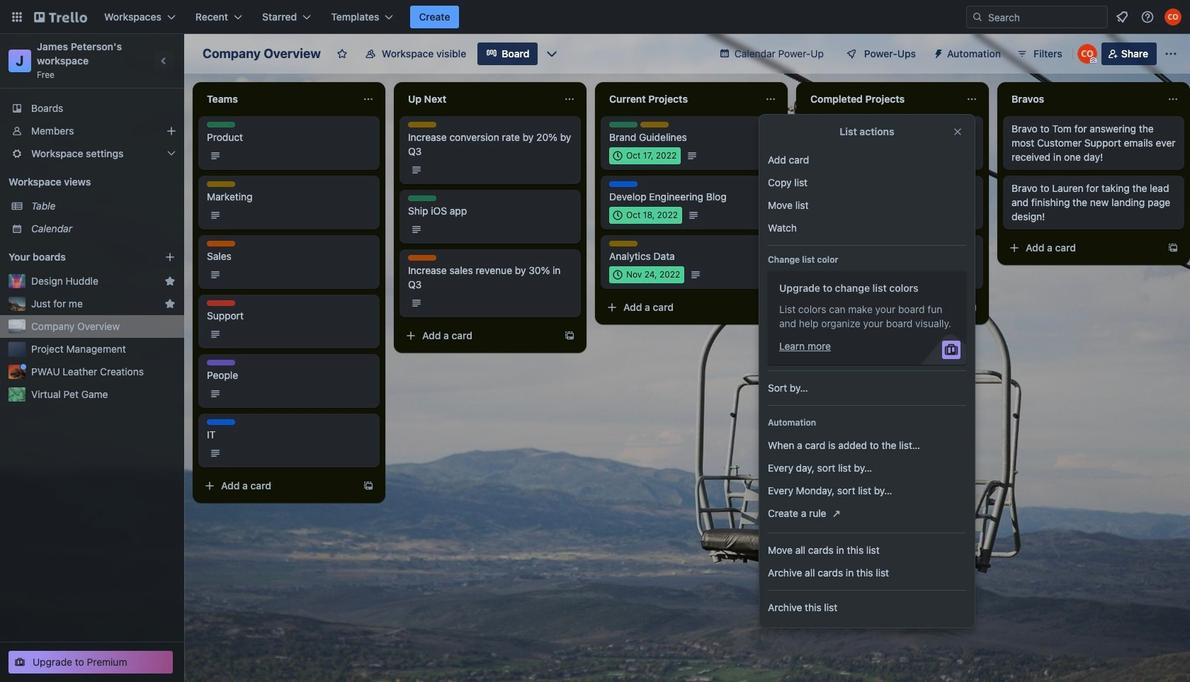 Task type: locate. For each thing, give the bounding box(es) containing it.
None checkbox
[[610, 147, 681, 164], [811, 147, 886, 164], [610, 207, 683, 224], [811, 207, 886, 224], [811, 267, 886, 284], [610, 147, 681, 164], [811, 147, 886, 164], [610, 207, 683, 224], [811, 207, 886, 224], [811, 267, 886, 284]]

1 vertical spatial color: orange, title: "sales" element
[[408, 255, 437, 261]]

color: blue, title: "it" element
[[842, 122, 870, 128], [610, 181, 638, 187], [207, 420, 235, 425]]

color: yellow, title: "marketing" element
[[408, 122, 437, 128], [641, 122, 669, 128], [207, 181, 235, 187], [811, 181, 839, 187], [610, 241, 638, 247]]

color: orange, title: "sales" element
[[207, 241, 235, 247], [408, 255, 437, 261]]

0 horizontal spatial create from template… image
[[564, 330, 576, 342]]

2 horizontal spatial create from template… image
[[967, 302, 978, 313]]

0 vertical spatial starred icon image
[[164, 276, 176, 287]]

customize views image
[[545, 47, 560, 61]]

christina overa (christinaovera) image
[[1165, 9, 1182, 26]]

star or unstar board image
[[337, 48, 348, 60]]

1 horizontal spatial color: orange, title: "sales" element
[[408, 255, 437, 261]]

0 horizontal spatial color: red, title: "support" element
[[207, 301, 235, 306]]

your boards with 6 items element
[[9, 249, 143, 266]]

1 horizontal spatial create from template… image
[[766, 302, 777, 313]]

1 horizontal spatial create from template… image
[[1168, 242, 1179, 254]]

create from template… image
[[1168, 242, 1179, 254], [564, 330, 576, 342]]

2 horizontal spatial color: blue, title: "it" element
[[842, 122, 870, 128]]

1 vertical spatial starred icon image
[[164, 298, 176, 310]]

1 vertical spatial color: blue, title: "it" element
[[610, 181, 638, 187]]

0 notifications image
[[1114, 9, 1131, 26]]

this member is an admin of this board. image
[[1091, 57, 1097, 64]]

sm image
[[928, 43, 948, 62]]

None text field
[[198, 88, 357, 111], [601, 88, 760, 111], [802, 88, 961, 111], [198, 88, 357, 111], [601, 88, 760, 111], [802, 88, 961, 111]]

color: green, title: "product" element
[[207, 122, 235, 128], [610, 122, 638, 128], [408, 196, 437, 201]]

workspace navigation collapse icon image
[[155, 51, 174, 71]]

None text field
[[400, 88, 559, 111], [1004, 88, 1162, 111], [400, 88, 559, 111], [1004, 88, 1162, 111]]

0 vertical spatial color: blue, title: "it" element
[[842, 122, 870, 128]]

0 horizontal spatial color: blue, title: "it" element
[[207, 420, 235, 425]]

1 vertical spatial color: red, title: "support" element
[[207, 301, 235, 306]]

2 horizontal spatial color: green, title: "product" element
[[610, 122, 638, 128]]

0 horizontal spatial create from template… image
[[363, 481, 374, 492]]

1 vertical spatial create from template… image
[[564, 330, 576, 342]]

None checkbox
[[610, 267, 685, 284]]

0 vertical spatial color: orange, title: "sales" element
[[207, 241, 235, 247]]

create from template… image
[[766, 302, 777, 313], [967, 302, 978, 313], [363, 481, 374, 492]]

0 vertical spatial create from template… image
[[1168, 242, 1179, 254]]

open information menu image
[[1141, 10, 1155, 24]]

0 vertical spatial color: red, title: "support" element
[[811, 241, 839, 247]]

starred icon image
[[164, 276, 176, 287], [164, 298, 176, 310]]

0 horizontal spatial color: orange, title: "sales" element
[[207, 241, 235, 247]]

color: red, title: "support" element
[[811, 241, 839, 247], [207, 301, 235, 306]]



Task type: vqa. For each thing, say whether or not it's contained in the screenshot.
the topmost Create from template… image
yes



Task type: describe. For each thing, give the bounding box(es) containing it.
1 horizontal spatial color: blue, title: "it" element
[[610, 181, 638, 187]]

1 starred icon image from the top
[[164, 276, 176, 287]]

primary element
[[0, 0, 1191, 34]]

add board image
[[164, 252, 176, 263]]

Search field
[[984, 7, 1108, 27]]

2 starred icon image from the top
[[164, 298, 176, 310]]

search image
[[973, 11, 984, 23]]

christina overa (christinaovera) image
[[1078, 44, 1098, 64]]

back to home image
[[34, 6, 87, 28]]

show menu image
[[1165, 47, 1179, 61]]

create from template… image for right color: red, title: "support" element
[[967, 302, 978, 313]]

color: purple, title: "people" element
[[207, 360, 235, 366]]

0 horizontal spatial color: green, title: "product" element
[[207, 122, 235, 128]]

2 vertical spatial color: blue, title: "it" element
[[207, 420, 235, 425]]

create from template… image for topmost color: orange, title: "sales" element
[[363, 481, 374, 492]]

1 horizontal spatial color: red, title: "support" element
[[811, 241, 839, 247]]

Board name text field
[[196, 43, 328, 65]]

1 horizontal spatial color: green, title: "product" element
[[408, 196, 437, 201]]



